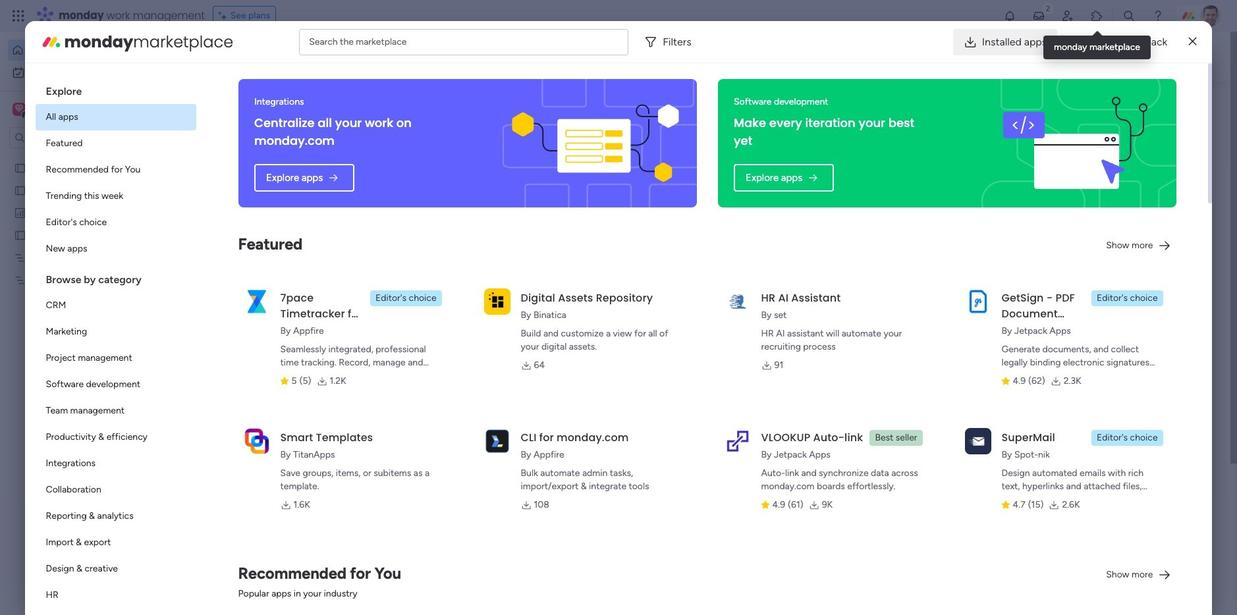 Task type: describe. For each thing, give the bounding box(es) containing it.
2 image
[[1043, 1, 1055, 15]]

public board image inside quick search results list box
[[260, 241, 274, 255]]

templates image image
[[993, 265, 1167, 356]]

terry turtle image
[[274, 590, 301, 616]]

getting started element
[[981, 480, 1179, 533]]

notifications image
[[1004, 9, 1017, 22]]

Search in workspace field
[[28, 130, 110, 145]]

public dashboard image
[[14, 206, 26, 219]]

check circle image
[[1001, 141, 1009, 150]]

update feed image
[[1033, 9, 1046, 22]]

invite members image
[[1062, 9, 1075, 22]]

1 banner logo image from the left
[[510, 79, 682, 208]]

0 vertical spatial monday marketplace image
[[1091, 9, 1104, 22]]

circle o image
[[1001, 174, 1009, 184]]

workspace selection element
[[13, 102, 110, 119]]

workspace image
[[13, 102, 26, 117]]

1 vertical spatial monday marketplace image
[[41, 31, 62, 52]]



Task type: locate. For each thing, give the bounding box(es) containing it.
option
[[8, 40, 160, 61], [8, 62, 160, 83], [35, 104, 196, 131], [35, 131, 196, 157], [0, 156, 168, 159], [35, 157, 196, 183], [35, 183, 196, 210], [35, 210, 196, 236], [35, 236, 196, 262], [35, 293, 196, 319], [35, 319, 196, 345], [35, 345, 196, 372], [35, 372, 196, 398], [35, 398, 196, 425], [35, 425, 196, 451], [35, 451, 196, 477], [35, 477, 196, 504], [35, 504, 196, 530], [35, 530, 196, 556], [35, 556, 196, 583], [35, 583, 196, 609]]

2 heading from the top
[[35, 262, 196, 293]]

see plans image
[[219, 9, 231, 23]]

2 banner logo image from the left
[[990, 79, 1162, 208]]

close recently visited image
[[243, 107, 259, 123]]

1 horizontal spatial dapulse x slim image
[[1189, 34, 1197, 50]]

workspace image
[[15, 102, 24, 117]]

select product image
[[12, 9, 25, 22]]

list box
[[35, 74, 196, 616], [0, 154, 168, 469]]

v2 bolt switch image
[[1094, 49, 1102, 64]]

1 horizontal spatial monday marketplace image
[[1091, 9, 1104, 22]]

0 horizontal spatial dapulse x slim image
[[1159, 96, 1175, 111]]

dapulse x slim image
[[1189, 34, 1197, 50], [1159, 96, 1175, 111]]

0 vertical spatial heading
[[35, 74, 196, 104]]

banner logo image
[[510, 79, 682, 208], [990, 79, 1162, 208]]

1 horizontal spatial banner logo image
[[990, 79, 1162, 208]]

component image
[[260, 423, 272, 435]]

app logo image
[[244, 289, 270, 315], [484, 289, 511, 315], [725, 289, 751, 315], [965, 289, 992, 315], [244, 428, 270, 455], [484, 428, 511, 455], [725, 428, 751, 455], [965, 428, 992, 455]]

0 horizontal spatial monday marketplace image
[[41, 31, 62, 52]]

terry turtle image
[[1201, 5, 1222, 26]]

check circle image
[[1001, 124, 1009, 134]]

v2 user feedback image
[[992, 49, 1001, 64]]

public board image
[[14, 162, 26, 174], [14, 184, 26, 196], [14, 229, 26, 241], [260, 241, 274, 255]]

search everything image
[[1123, 9, 1136, 22]]

1 heading from the top
[[35, 74, 196, 104]]

help image
[[1152, 9, 1165, 22]]

monday marketplace image
[[1091, 9, 1104, 22], [41, 31, 62, 52]]

1 vertical spatial heading
[[35, 262, 196, 293]]

1 vertical spatial dapulse x slim image
[[1159, 96, 1175, 111]]

heading
[[35, 74, 196, 104], [35, 262, 196, 293]]

0 vertical spatial dapulse x slim image
[[1189, 34, 1197, 50]]

quick search results list box
[[243, 123, 949, 459]]

0 horizontal spatial banner logo image
[[510, 79, 682, 208]]



Task type: vqa. For each thing, say whether or not it's contained in the screenshot.
"MONDAY MARKETPLACE" 'Image'
yes



